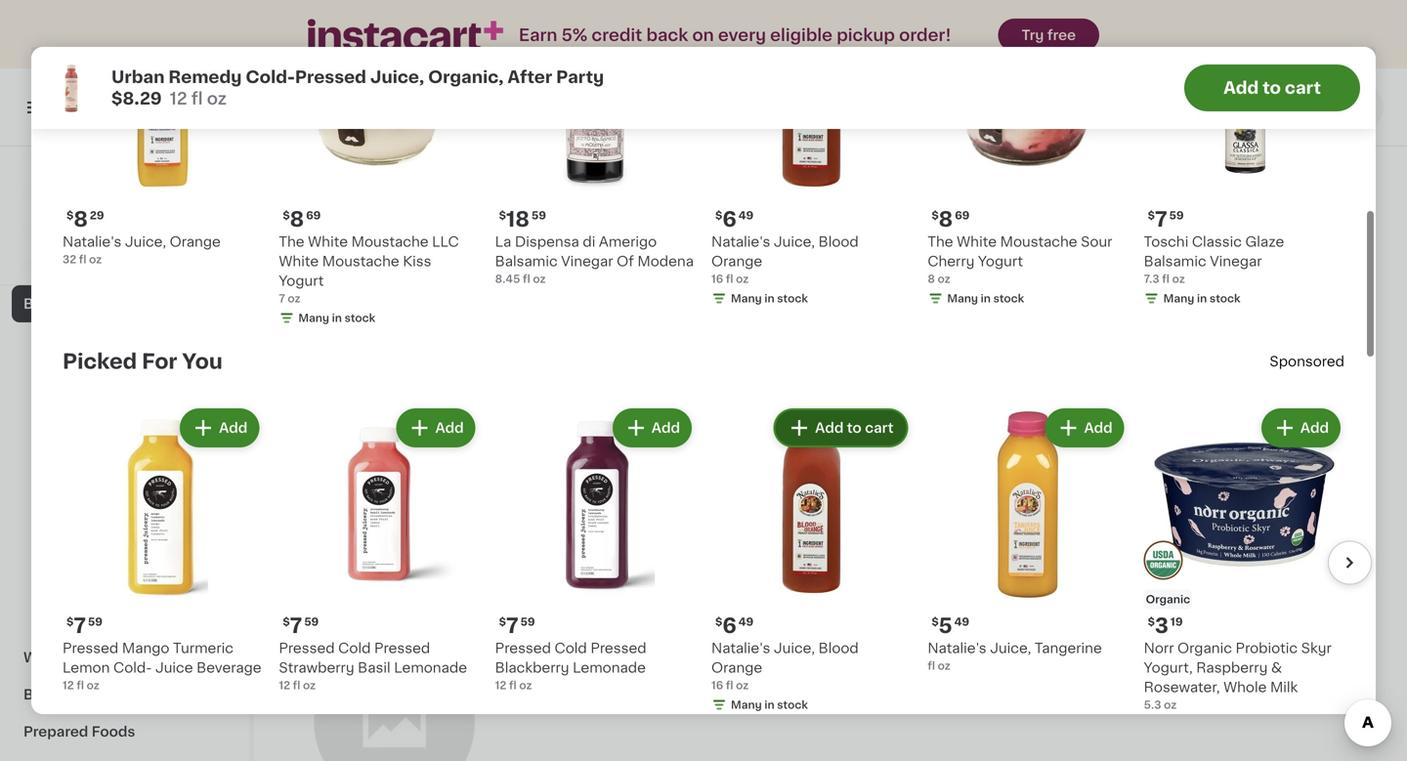 Task type: vqa. For each thing, say whether or not it's contained in the screenshot.


Task type: describe. For each thing, give the bounding box(es) containing it.
blood inside the 'product' group
[[819, 642, 859, 655]]

moustache left kiss
[[322, 254, 400, 268]]

norr
[[1144, 642, 1175, 655]]

rosewater,
[[1144, 681, 1220, 694]]

1 vertical spatial 29
[[757, 406, 771, 416]]

add button for pressed cold pressed strawberry basil lemonade
[[398, 411, 474, 446]]

urban for urban remedy cold-pressed juice, organic, after party
[[730, 431, 771, 444]]

san pellegrino sparkling natural mineral water 1 l
[[293, 5, 458, 54]]

beverage
[[197, 661, 262, 675]]

& for eggs
[[65, 186, 76, 199]]

view more link for functional drinks
[[1281, 139, 1369, 159]]

add for norr organic probiotic skyr yogurt, raspberry & rosewater, whole milk
[[1301, 421, 1329, 435]]

sparkling inside water, seltzer & sparkling water
[[147, 557, 211, 571]]

$ inside "$ 18 59"
[[499, 210, 506, 221]]

juice, inside "natalie's juice, tangerine fl oz"
[[990, 642, 1032, 655]]

tangerine
[[1035, 642, 1102, 655]]

natalie's inside "natalie's juice, tangerine fl oz"
[[928, 642, 987, 655]]

8 for the white moustache sour cherry yogurt
[[939, 209, 953, 230]]

alcohol link
[[12, 137, 238, 174]]

1 blood from the top
[[819, 235, 859, 249]]

$ 8 69 for the white moustache sour cherry yogurt
[[932, 209, 970, 230]]

fl inside pressed cold pressed blackberry lemonade 12 fl oz
[[509, 680, 517, 691]]

$ inside $ 5 49
[[932, 617, 939, 627]]

alcohol
[[23, 149, 77, 162]]

juice, inside 'urban remedy cold-pressed juice, organic, after party'
[[730, 450, 771, 464]]

7 for pressed mango turmeric lemon cold- juice beverage
[[74, 616, 86, 636]]

59 for pressed cold pressed strawberry basil lemonade
[[304, 617, 319, 627]]

natalie's juice, tangerine fl oz
[[928, 642, 1102, 671]]

white for moustache
[[308, 235, 348, 249]]

$ inside $ 8 29
[[66, 210, 74, 221]]

organic inside "urban remedy organic superfruit c shot"
[[618, 431, 673, 444]]

llc
[[432, 235, 459, 249]]

0 vertical spatial add to cart
[[1224, 80, 1322, 96]]

19
[[1171, 617, 1183, 627]]

spare food co cucumber lime tonic button
[[293, 192, 496, 482]]

7 for toschi classic glaze balsamic vinegar
[[1155, 209, 1168, 230]]

pickup at 10250 santa monica blvd.
[[927, 100, 1195, 114]]

dairy & eggs
[[23, 186, 115, 199]]

than
[[84, 237, 110, 248]]

cherry
[[928, 254, 975, 268]]

juice, inside urban remedy cold-pressed juice, organic, after party $8.29 12 fl oz
[[370, 69, 424, 86]]

l
[[300, 44, 307, 54]]

see eligible items
[[332, 71, 457, 84]]

pasta
[[23, 223, 63, 237]]

spare food co cucumber lime tonic
[[293, 431, 471, 464]]

eataly
[[103, 214, 147, 228]]

0 vertical spatial cart
[[1285, 80, 1322, 96]]

basil
[[358, 661, 391, 675]]

100% satisfaction guarantee
[[50, 257, 207, 267]]

raspberry
[[1197, 661, 1268, 675]]

1 $ 6 49 from the top
[[716, 209, 754, 230]]

$ 18 59
[[499, 209, 546, 230]]

in-
[[112, 237, 127, 248]]

shot
[[598, 450, 630, 464]]

lemonade inside pressed cold pressed strawberry basil lemonade 12 fl oz
[[394, 661, 467, 675]]

8.45
[[495, 274, 520, 284]]

eligible inside button
[[362, 71, 414, 84]]

49 for add
[[955, 617, 970, 627]]

natural
[[293, 25, 343, 38]]

di
[[583, 235, 596, 249]]

8 for the white moustache llc white moustache kiss yogurt
[[290, 209, 304, 230]]

drinks
[[413, 139, 484, 159]]

cold- for urban remedy cold-pressed juice, organic, after party
[[836, 431, 875, 444]]

modena
[[638, 254, 694, 268]]

dispensa
[[515, 235, 580, 249]]

10am - 11am link
[[1160, 96, 1281, 119]]

add button for norr organic probiotic skyr yogurt, raspberry & rosewater, whole milk
[[1264, 411, 1339, 446]]

item badge image
[[1144, 541, 1183, 580]]

items
[[417, 71, 457, 84]]

stores
[[222, 103, 257, 114]]

fl inside pressed mango turmeric lemon cold- juice beverage 12 fl oz
[[77, 680, 84, 691]]

add for pressed cold pressed blackberry lemonade
[[652, 421, 680, 435]]

every
[[718, 27, 766, 44]]

5%
[[562, 27, 588, 44]]

1 horizontal spatial add to cart button
[[1185, 65, 1361, 111]]

mixes
[[138, 614, 178, 628]]

$ 6 49 inside the 'product' group
[[716, 616, 754, 636]]

pantry
[[23, 260, 70, 274]]

co
[[375, 431, 395, 444]]

urban for urban remedy cold-pressed juice, organic, after party $8.29 12 fl oz
[[111, 69, 165, 86]]

fl inside "natalie's juice, tangerine fl oz"
[[928, 661, 935, 671]]

view more for kombucha
[[1281, 572, 1355, 586]]

item carousel region containing 7
[[63, 397, 1372, 749]]

$4.39 element
[[511, 402, 714, 428]]

$ 8 69 for the white moustache llc white moustache kiss yogurt
[[283, 209, 321, 230]]

classic
[[1193, 235, 1242, 249]]

water, seltzer & sparkling water
[[35, 557, 211, 590]]

wine link
[[12, 639, 238, 676]]

natalie's inside 'natalie's juice, orange 32 fl oz'
[[63, 235, 122, 249]]

c
[[584, 450, 595, 464]]

oz inside the white moustache sour cherry yogurt 8 oz
[[938, 274, 951, 284]]

spo
[[1270, 355, 1297, 369]]

oz inside 'natalie's juice, orange 32 fl oz'
[[89, 254, 102, 265]]

$ 7 59 for toschi classic glaze balsamic vinegar
[[1148, 209, 1184, 230]]

rice
[[81, 223, 113, 237]]

to inside the 'product' group
[[846, 421, 861, 435]]

beverages
[[23, 297, 98, 311]]

7 inside the white moustache llc white moustache kiss yogurt 7 oz
[[279, 293, 285, 304]]

pickup
[[927, 100, 979, 114]]

back
[[647, 27, 689, 44]]

service type group
[[704, 88, 873, 127]]

organic, for urban remedy cold-pressed juice, organic, after party
[[774, 450, 833, 464]]

8 for natalie's juice, orange
[[74, 209, 88, 230]]

prepared foods link
[[12, 714, 238, 751]]

see eligible items button
[[293, 61, 496, 94]]

6 inside the 'product' group
[[723, 616, 737, 636]]

view more link for kombucha
[[1281, 569, 1369, 589]]

la dispensa di amerigo balsamic vinegar of modena 8.45 fl oz
[[495, 235, 694, 284]]

1 6 from the top
[[723, 209, 737, 230]]

natalie's juice, orange 32 fl oz
[[63, 235, 221, 265]]

$ 7 59 for pressed cold pressed strawberry basil lemonade
[[283, 616, 319, 636]]

free
[[1048, 28, 1076, 42]]

7.3
[[1144, 274, 1160, 284]]

juice inside pressed mango turmeric lemon cold- juice beverage 12 fl oz
[[155, 661, 193, 675]]

add to cart button inside the 'product' group
[[773, 411, 907, 446]]

pantry link
[[12, 248, 238, 285]]

the white moustache sour cherry yogurt 8 oz
[[928, 235, 1113, 284]]

store
[[127, 237, 156, 248]]

49 for add to cart
[[739, 617, 754, 627]]

functional drinks link
[[293, 137, 484, 161]]

59 for pressed cold pressed blackberry lemonade
[[521, 617, 535, 627]]

59 for la dispensa di amerigo balsamic vinegar of modena
[[532, 210, 546, 221]]

cold for blackberry
[[555, 642, 587, 655]]

$8.29
[[111, 90, 162, 107]]

0 vertical spatial kombucha link
[[12, 360, 238, 397]]

juice & nectars
[[35, 483, 145, 497]]

1 vertical spatial kombucha link
[[293, 567, 411, 591]]

cucumber
[[399, 431, 471, 444]]

view more for functional drinks
[[1281, 142, 1355, 156]]

product group containing 3
[[1144, 405, 1345, 713]]

lemonade inside pressed cold pressed blackberry lemonade 12 fl oz
[[573, 661, 646, 675]]

$ 3 19
[[1148, 616, 1183, 636]]

remedy for urban remedy cold-pressed juice, organic, after party $8.29 12 fl oz
[[169, 69, 242, 86]]

$4.99 element
[[293, 402, 496, 428]]

water inside water, seltzer & sparkling water
[[35, 577, 75, 590]]

the for the white moustache llc white moustache kiss yogurt
[[279, 235, 305, 249]]

$ 8 29
[[66, 209, 104, 230]]

vinegar inside toschi classic glaze balsamic vinegar 7.3 fl oz
[[1210, 254, 1263, 268]]

dairy
[[23, 186, 61, 199]]

pressed cold pressed strawberry basil lemonade 12 fl oz
[[279, 642, 467, 691]]

breakfast link
[[12, 676, 238, 714]]

oz inside "natalie's juice, tangerine fl oz"
[[938, 661, 951, 671]]

cold- for urban remedy cold-pressed juice, organic, after party $8.29 12 fl oz
[[246, 69, 295, 86]]

after for urban remedy cold-pressed juice, organic, after party $8.29 12 fl oz
[[508, 69, 552, 86]]

add for pressed cold pressed strawberry basil lemonade
[[435, 421, 464, 435]]

santa
[[1051, 100, 1095, 114]]

oz inside la dispensa di amerigo balsamic vinegar of modena 8.45 fl oz
[[533, 274, 546, 284]]

moustache for yogurt
[[1001, 235, 1078, 249]]

all
[[205, 103, 219, 114]]

amerigo
[[599, 235, 657, 249]]

urban remedy organic superfruit c shot button
[[511, 192, 714, 467]]

higher than in-store prices link
[[45, 235, 205, 250]]

breakfast
[[23, 688, 92, 702]]

vinegar inside la dispensa di amerigo balsamic vinegar of modena 8.45 fl oz
[[561, 254, 613, 268]]

69 for the white moustache llc white moustache kiss yogurt
[[306, 210, 321, 221]]

probiotic
[[1236, 642, 1298, 655]]

eggs
[[80, 186, 115, 199]]

59 for toschi classic glaze balsamic vinegar
[[1170, 210, 1184, 221]]

skyr
[[1302, 642, 1332, 655]]



Task type: locate. For each thing, give the bounding box(es) containing it.
organic up the shot
[[618, 431, 673, 444]]

0 horizontal spatial party
[[556, 69, 604, 86]]

$ 8 69 up cherry
[[932, 209, 970, 230]]

69 up cherry
[[955, 210, 970, 221]]

after inside urban remedy cold-pressed juice, organic, after party $8.29 12 fl oz
[[508, 69, 552, 86]]

product group containing san pellegrino sparkling natural mineral water
[[293, 0, 496, 94]]

12 left all
[[170, 90, 187, 107]]

after
[[508, 69, 552, 86], [836, 450, 870, 464]]

fl inside toschi classic glaze balsamic vinegar 7.3 fl oz
[[1163, 274, 1170, 284]]

1 vertical spatial add to cart
[[814, 421, 893, 435]]

moustache up kiss
[[352, 235, 429, 249]]

0 horizontal spatial lemonade
[[394, 661, 467, 675]]

1 horizontal spatial add to cart
[[1224, 80, 1322, 96]]

remedy inside urban remedy cold-pressed juice, organic, after party $8.29 12 fl oz
[[169, 69, 242, 86]]

oz inside pressed mango turmeric lemon cold- juice beverage 12 fl oz
[[87, 680, 100, 691]]

1 horizontal spatial eligible
[[770, 27, 833, 44]]

add button for pressed cold pressed blackberry lemonade
[[615, 411, 690, 446]]

0 vertical spatial orange
[[170, 235, 221, 249]]

1 view more from the top
[[1281, 142, 1355, 156]]

urban inside "urban remedy organic superfruit c shot"
[[511, 431, 553, 444]]

more up the skyr
[[1318, 572, 1355, 586]]

1 16 from the top
[[712, 274, 724, 284]]

0 horizontal spatial sparkling
[[147, 557, 211, 571]]

eataly logo image
[[106, 170, 143, 207]]

lime
[[293, 450, 327, 464]]

cocoa
[[35, 614, 80, 628]]

after inside 'urban remedy cold-pressed juice, organic, after party'
[[836, 450, 870, 464]]

2 vertical spatial cold-
[[113, 661, 152, 675]]

moustache left sour
[[1001, 235, 1078, 249]]

oz inside the white moustache llc white moustache kiss yogurt 7 oz
[[288, 293, 301, 304]]

1 horizontal spatial sparkling
[[395, 5, 458, 19]]

59 up blackberry
[[521, 617, 535, 627]]

water, seltzer & sparkling water link
[[12, 545, 238, 602]]

pressed
[[295, 69, 367, 86], [875, 431, 931, 444], [63, 642, 119, 655], [279, 642, 335, 655], [374, 642, 430, 655], [495, 642, 551, 655], [591, 642, 647, 655]]

49 inside $ 5 49
[[955, 617, 970, 627]]

$
[[66, 210, 74, 221], [716, 210, 723, 221], [283, 210, 290, 221], [499, 210, 506, 221], [932, 210, 939, 221], [1148, 210, 1155, 221], [66, 617, 74, 627], [716, 617, 723, 627], [283, 617, 290, 627], [499, 617, 506, 627], [932, 617, 939, 627], [1148, 617, 1155, 627]]

1 vertical spatial view
[[1281, 572, 1315, 586]]

in
[[765, 293, 775, 304], [981, 293, 991, 304], [1198, 293, 1208, 304], [332, 313, 342, 323], [765, 700, 775, 711]]

the inside the white moustache sour cherry yogurt 8 oz
[[928, 235, 954, 249]]

29 inside $ 8 29
[[90, 210, 104, 221]]

0 horizontal spatial kombucha
[[35, 371, 110, 385]]

1 balsamic from the left
[[495, 254, 558, 268]]

oz inside pressed cold pressed blackberry lemonade 12 fl oz
[[519, 680, 532, 691]]

picked for you
[[63, 351, 223, 372]]

pressed inside pressed mango turmeric lemon cold- juice beverage 12 fl oz
[[63, 642, 119, 655]]

view more link up the skyr
[[1281, 569, 1369, 589]]

oz inside norr organic probiotic skyr yogurt, raspberry & rosewater, whole milk 5.3 oz
[[1164, 700, 1177, 711]]

blood
[[819, 235, 859, 249], [819, 642, 859, 655]]

0 horizontal spatial cart
[[864, 421, 893, 435]]

pressed inside urban remedy cold-pressed juice, organic, after party $8.29 12 fl oz
[[295, 69, 367, 86]]

yogurt inside the white moustache llc white moustache kiss yogurt 7 oz
[[279, 274, 324, 288]]

0 vertical spatial sparkling
[[395, 5, 458, 19]]

$ 7 59 up toschi
[[1148, 209, 1184, 230]]

1 vertical spatial natalie's juice, blood orange 16 fl oz
[[712, 642, 859, 691]]

organic up raspberry
[[1178, 642, 1233, 655]]

69 down functional at the left top
[[306, 210, 321, 221]]

white inside the white moustache sour cherry yogurt 8 oz
[[957, 235, 997, 249]]

7 for pressed cold pressed strawberry basil lemonade
[[290, 616, 302, 636]]

add button for natalie's juice, tangerine
[[1047, 411, 1123, 446]]

5 add button from the left
[[1264, 411, 1339, 446]]

0 vertical spatial blood
[[819, 235, 859, 249]]

1 vertical spatial 16
[[712, 680, 724, 691]]

after for urban remedy cold-pressed juice, organic, after party
[[836, 450, 870, 464]]

cold inside pressed cold pressed strawberry basil lemonade 12 fl oz
[[338, 642, 371, 655]]

party for urban remedy cold-pressed juice, organic, after party $8.29 12 fl oz
[[556, 69, 604, 86]]

59 right cocoa
[[88, 617, 103, 627]]

many
[[731, 293, 762, 304], [948, 293, 979, 304], [1164, 293, 1195, 304], [298, 313, 329, 323], [731, 700, 762, 711]]

1 $ 8 69 from the left
[[283, 209, 321, 230]]

0
[[1354, 101, 1363, 114]]

water right mineral
[[400, 25, 441, 38]]

moustache for moustache
[[352, 235, 429, 249]]

8 up than
[[74, 209, 88, 230]]

functional drinks
[[293, 139, 484, 159]]

16 inside the 'product' group
[[712, 680, 724, 691]]

0 horizontal spatial vinegar
[[561, 254, 613, 268]]

drink
[[98, 614, 134, 628]]

1 vertical spatial cart
[[864, 421, 893, 435]]

more for kombucha
[[1318, 572, 1355, 586]]

1 the from the left
[[279, 235, 305, 249]]

remedy inside 'urban remedy cold-pressed juice, organic, after party'
[[774, 431, 833, 444]]

3 add button from the left
[[615, 411, 690, 446]]

kombucha link down beverages 'link'
[[12, 360, 238, 397]]

water down water,
[[35, 577, 75, 590]]

orange inside 'natalie's juice, orange 32 fl oz'
[[170, 235, 221, 249]]

urban inside urban remedy cold-pressed juice, organic, after party $8.29 12 fl oz
[[111, 69, 165, 86]]

earn
[[519, 27, 558, 44]]

party for urban remedy cold-pressed juice, organic, after party
[[874, 450, 911, 464]]

nectars
[[91, 483, 145, 497]]

view up the skyr
[[1281, 572, 1315, 586]]

view more
[[1281, 142, 1355, 156], [1281, 572, 1355, 586]]

$ 7 59 for pressed cold pressed blackberry lemonade
[[499, 616, 535, 636]]

0 vertical spatial to
[[1263, 80, 1282, 96]]

2 view more link from the top
[[1281, 569, 1369, 589]]

1
[[293, 44, 298, 54]]

0 horizontal spatial water
[[35, 577, 75, 590]]

$ 7 59 for pressed mango turmeric lemon cold- juice beverage
[[66, 616, 103, 636]]

2 lemonade from the left
[[573, 661, 646, 675]]

0 vertical spatial $ 6 49
[[716, 209, 754, 230]]

view for kombucha
[[1281, 572, 1315, 586]]

sparkling up instacart plus icon
[[395, 5, 458, 19]]

0 vertical spatial add to cart button
[[1185, 65, 1361, 111]]

& up milk
[[1272, 661, 1283, 675]]

1 horizontal spatial cold
[[555, 642, 587, 655]]

you
[[182, 351, 223, 372]]

1 horizontal spatial water
[[400, 25, 441, 38]]

party inside urban remedy cold-pressed juice, organic, after party $8.29 12 fl oz
[[556, 69, 604, 86]]

0 vertical spatial view more
[[1281, 142, 1355, 156]]

eligible right see
[[362, 71, 414, 84]]

organic, inside urban remedy cold-pressed juice, organic, after party $8.29 12 fl oz
[[428, 69, 504, 86]]

vinegar
[[561, 254, 613, 268], [1210, 254, 1263, 268]]

& left the eggs
[[65, 186, 76, 199]]

prepared
[[23, 725, 88, 739]]

1 vertical spatial item carousel region
[[63, 397, 1372, 749]]

cold for strawberry
[[338, 642, 371, 655]]

1 horizontal spatial yogurt
[[978, 254, 1024, 268]]

cold- inside urban remedy cold-pressed juice, organic, after party $8.29 12 fl oz
[[246, 69, 295, 86]]

nsored
[[1297, 355, 1345, 369]]

$ 8 69 up the white moustache llc white moustache kiss yogurt 7 oz
[[283, 209, 321, 230]]

earn 5% credit back on every eligible pickup order!
[[519, 27, 952, 44]]

$ inside $ 3 19
[[1148, 617, 1155, 627]]

toschi
[[1144, 235, 1189, 249]]

& inside water, seltzer & sparkling water
[[133, 557, 144, 571]]

satisfaction
[[82, 257, 148, 267]]

urban remedy cold-pressed juice, organic, after party $8.29 12 fl oz
[[111, 69, 604, 107]]

pickup
[[837, 27, 895, 44]]

add button for pressed mango turmeric lemon cold- juice beverage
[[182, 411, 257, 446]]

-
[[1234, 100, 1241, 114]]

pasta & rice link
[[12, 211, 238, 248]]

2 vinegar from the left
[[1210, 254, 1263, 268]]

urban remedy cold-pressed juice, organic, after party
[[730, 431, 931, 464]]

dairy & eggs link
[[12, 174, 238, 211]]

0 horizontal spatial add to cart button
[[773, 411, 907, 446]]

1 vertical spatial juice
[[155, 661, 193, 675]]

fl inside pressed cold pressed strawberry basil lemonade 12 fl oz
[[293, 680, 300, 691]]

superfruit
[[511, 450, 581, 464]]

8 up cherry
[[939, 209, 953, 230]]

0 vertical spatial eligible
[[770, 27, 833, 44]]

1 horizontal spatial kombucha
[[293, 569, 411, 589]]

2 blood from the top
[[819, 642, 859, 655]]

2 natalie's juice, blood orange 16 fl oz from the top
[[712, 642, 859, 691]]

white
[[308, 235, 348, 249], [957, 235, 997, 249], [279, 254, 319, 268]]

fl inside la dispensa di amerigo balsamic vinegar of modena 8.45 fl oz
[[523, 274, 530, 284]]

& up the higher
[[66, 223, 78, 237]]

view for functional drinks
[[1281, 142, 1315, 156]]

eataly link
[[103, 170, 147, 231]]

fl inside 'natalie's juice, orange 32 fl oz'
[[79, 254, 86, 265]]

0 horizontal spatial $ 8 69
[[283, 209, 321, 230]]

69
[[306, 210, 321, 221], [955, 210, 970, 221]]

spo nsored
[[1270, 355, 1345, 369]]

& right seltzer
[[133, 557, 144, 571]]

more down 0 button
[[1318, 142, 1355, 156]]

8 inside the white moustache sour cherry yogurt 8 oz
[[928, 274, 935, 284]]

2 view from the top
[[1281, 572, 1315, 586]]

juice left nectars
[[35, 483, 73, 497]]

1 vertical spatial cold-
[[836, 431, 875, 444]]

2 horizontal spatial urban
[[730, 431, 771, 444]]

stock inside the 'product' group
[[777, 700, 808, 711]]

on
[[693, 27, 714, 44]]

fl inside urban remedy cold-pressed juice, organic, after party $8.29 12 fl oz
[[191, 90, 203, 107]]

cold inside pressed cold pressed blackberry lemonade 12 fl oz
[[555, 642, 587, 655]]

0 vertical spatial 29
[[90, 210, 104, 221]]

beverages link
[[12, 285, 238, 323]]

cold- inside 'urban remedy cold-pressed juice, organic, after party'
[[836, 431, 875, 444]]

1 horizontal spatial vinegar
[[1210, 254, 1263, 268]]

&
[[65, 186, 76, 199], [66, 223, 78, 237], [76, 483, 87, 497], [133, 557, 144, 571], [84, 614, 95, 628], [1272, 661, 1283, 675]]

1 vertical spatial organic
[[1146, 594, 1191, 605]]

urban for urban remedy organic superfruit c shot
[[511, 431, 553, 444]]

69 for the white moustache sour cherry yogurt
[[955, 210, 970, 221]]

instacart plus icon image
[[308, 19, 503, 51]]

10250
[[1002, 100, 1048, 114]]

organic, inside 'urban remedy cold-pressed juice, organic, after party'
[[774, 450, 833, 464]]

water,
[[35, 557, 78, 571]]

product group
[[293, 0, 496, 94], [63, 405, 263, 693], [279, 405, 480, 693], [495, 405, 696, 693], [712, 405, 912, 717], [928, 405, 1129, 674], [1144, 405, 1345, 713], [293, 622, 496, 762]]

organic
[[618, 431, 673, 444], [1146, 594, 1191, 605], [1178, 642, 1233, 655]]

lemonade right basil
[[394, 661, 467, 675]]

2 the from the left
[[928, 235, 954, 249]]

59 right 18
[[532, 210, 546, 221]]

2 balsamic from the left
[[1144, 254, 1207, 268]]

cart inside the 'product' group
[[864, 421, 893, 435]]

kombucha up pressed cold pressed strawberry basil lemonade 12 fl oz
[[293, 569, 411, 589]]

cold up blackberry
[[555, 642, 587, 655]]

water inside "san pellegrino sparkling natural mineral water 1 l"
[[400, 25, 441, 38]]

1 vertical spatial sparkling
[[147, 557, 211, 571]]

59 for pressed mango turmeric lemon cold- juice beverage
[[88, 617, 103, 627]]

0 horizontal spatial add to cart
[[814, 421, 893, 435]]

1 vertical spatial more
[[1318, 572, 1355, 586]]

add button
[[182, 411, 257, 446], [398, 411, 474, 446], [615, 411, 690, 446], [1047, 411, 1123, 446], [1264, 411, 1339, 446]]

1 vertical spatial party
[[874, 450, 911, 464]]

1 horizontal spatial organic,
[[774, 450, 833, 464]]

12 down blackberry
[[495, 680, 507, 691]]

view more down 0 button
[[1281, 142, 1355, 156]]

kombucha link up pressed cold pressed strawberry basil lemonade 12 fl oz
[[293, 567, 411, 591]]

2 vertical spatial organic
[[1178, 642, 1233, 655]]

kombucha down beverages
[[35, 371, 110, 385]]

0 vertical spatial item carousel region
[[35, 0, 1372, 342]]

item carousel region containing 8
[[35, 0, 1372, 342]]

oz inside urban remedy cold-pressed juice, organic, after party $8.29 12 fl oz
[[207, 90, 227, 107]]

1 more from the top
[[1318, 142, 1355, 156]]

juice, inside 'natalie's juice, orange 32 fl oz'
[[125, 235, 166, 249]]

0 horizontal spatial organic,
[[428, 69, 504, 86]]

4 add button from the left
[[1047, 411, 1123, 446]]

0 vertical spatial view more link
[[1281, 139, 1369, 159]]

item carousel region
[[35, 0, 1372, 342], [63, 397, 1372, 749]]

$ 7 59 up strawberry at bottom
[[283, 616, 319, 636]]

& for drink
[[84, 614, 95, 628]]

oz inside pressed cold pressed strawberry basil lemonade 12 fl oz
[[303, 680, 316, 691]]

la
[[495, 235, 512, 249]]

1 vertical spatial eligible
[[362, 71, 414, 84]]

None search field
[[280, 80, 679, 135]]

0 vertical spatial organic
[[618, 431, 673, 444]]

1 natalie's juice, blood orange 16 fl oz from the top
[[712, 235, 859, 284]]

1 horizontal spatial juice
[[155, 661, 193, 675]]

2 $ 6 49 from the top
[[716, 616, 754, 636]]

0 horizontal spatial juice
[[35, 483, 73, 497]]

urban inside 'urban remedy cold-pressed juice, organic, after party'
[[730, 431, 771, 444]]

cold- inside pressed mango turmeric lemon cold- juice beverage 12 fl oz
[[113, 661, 152, 675]]

1 horizontal spatial the
[[928, 235, 954, 249]]

turmeric
[[173, 642, 234, 655]]

sparkling up mixes
[[147, 557, 211, 571]]

many in stock inside the 'product' group
[[731, 700, 808, 711]]

balsamic inside la dispensa di amerigo balsamic vinegar of modena 8.45 fl oz
[[495, 254, 558, 268]]

view down 0 button
[[1281, 142, 1315, 156]]

1 vertical spatial kombucha
[[293, 569, 411, 589]]

in inside the 'product' group
[[765, 700, 775, 711]]

2 cold from the left
[[555, 642, 587, 655]]

juice
[[35, 483, 73, 497], [155, 661, 193, 675]]

monica
[[1098, 100, 1154, 114]]

view more link down 0 button
[[1281, 139, 1369, 159]]

1 horizontal spatial after
[[836, 450, 870, 464]]

to
[[1263, 80, 1282, 96], [846, 421, 861, 435]]

1 view more link from the top
[[1281, 139, 1369, 159]]

3
[[1155, 616, 1169, 636]]

0 horizontal spatial kombucha link
[[12, 360, 238, 397]]

party inside 'urban remedy cold-pressed juice, organic, after party'
[[874, 450, 911, 464]]

pressed cold pressed blackberry lemonade 12 fl oz
[[495, 642, 647, 691]]

2 vertical spatial orange
[[712, 661, 763, 675]]

8 up the white moustache llc white moustache kiss yogurt 7 oz
[[290, 209, 304, 230]]

1 horizontal spatial cart
[[1285, 80, 1322, 96]]

$ 7 59 up 'lemon'
[[66, 616, 103, 636]]

2 horizontal spatial cold-
[[836, 431, 875, 444]]

0 horizontal spatial yogurt
[[279, 274, 324, 288]]

add to cart inside the 'product' group
[[814, 421, 893, 435]]

29 up 'urban remedy cold-pressed juice, organic, after party'
[[757, 406, 771, 416]]

moustache inside the white moustache sour cherry yogurt 8 oz
[[1001, 235, 1078, 249]]

0 vertical spatial yogurt
[[978, 254, 1024, 268]]

0 horizontal spatial remedy
[[169, 69, 242, 86]]

eligible right every on the top right of the page
[[770, 27, 833, 44]]

12 inside pressed mango turmeric lemon cold- juice beverage 12 fl oz
[[63, 680, 74, 691]]

0 horizontal spatial the
[[279, 235, 305, 249]]

norr organic probiotic skyr yogurt, raspberry & rosewater, whole milk 5.3 oz
[[1144, 642, 1332, 711]]

1 vertical spatial to
[[846, 421, 861, 435]]

0 horizontal spatial after
[[508, 69, 552, 86]]

lemonade right blackberry
[[573, 661, 646, 675]]

pellegrino
[[323, 5, 391, 19]]

2 horizontal spatial remedy
[[774, 431, 833, 444]]

1 horizontal spatial cold-
[[246, 69, 295, 86]]

1 horizontal spatial lemonade
[[573, 661, 646, 675]]

0 vertical spatial 16
[[712, 274, 724, 284]]

59 inside "$ 18 59"
[[532, 210, 546, 221]]

1 view from the top
[[1281, 142, 1315, 156]]

& for rice
[[66, 223, 78, 237]]

picked
[[63, 351, 137, 372]]

5
[[939, 616, 953, 636]]

remedy inside "urban remedy organic superfruit c shot"
[[556, 431, 614, 444]]

view more up the skyr
[[1281, 572, 1355, 586]]

juice & nectars link
[[12, 471, 238, 508]]

& left drink
[[84, 614, 95, 628]]

1 69 from the left
[[306, 210, 321, 221]]

10am - 11am
[[1191, 100, 1281, 114]]

remedy for urban remedy cold-pressed juice, organic, after party
[[774, 431, 833, 444]]

order!
[[899, 27, 952, 44]]

organic inside norr organic probiotic skyr yogurt, raspberry & rosewater, whole milk 5.3 oz
[[1178, 642, 1233, 655]]

add
[[1224, 80, 1259, 96], [219, 421, 248, 435], [435, 421, 464, 435], [652, 421, 680, 435], [814, 421, 843, 435], [1085, 421, 1113, 435], [1301, 421, 1329, 435]]

49
[[739, 210, 754, 221], [739, 617, 754, 627], [955, 617, 970, 627]]

1 horizontal spatial party
[[874, 450, 911, 464]]

0 vertical spatial kombucha
[[35, 371, 110, 385]]

12 inside pressed cold pressed strawberry basil lemonade 12 fl oz
[[279, 680, 290, 691]]

1 vertical spatial orange
[[712, 254, 763, 268]]

cold up basil
[[338, 642, 371, 655]]

mineral
[[346, 25, 397, 38]]

2 16 from the top
[[712, 680, 724, 691]]

7
[[1155, 209, 1168, 230], [279, 293, 285, 304], [74, 616, 86, 636], [290, 616, 302, 636], [506, 616, 519, 636]]

remedy for urban remedy organic superfruit c shot
[[556, 431, 614, 444]]

2 6 from the top
[[723, 616, 737, 636]]

29 up the rice
[[90, 210, 104, 221]]

many inside the 'product' group
[[731, 700, 762, 711]]

more for functional drinks
[[1318, 142, 1355, 156]]

cocoa & drink mixes link
[[12, 602, 238, 639]]

0 vertical spatial 6
[[723, 209, 737, 230]]

$ 7 59 up blackberry
[[499, 616, 535, 636]]

0 vertical spatial after
[[508, 69, 552, 86]]

1 horizontal spatial $ 8 69
[[932, 209, 970, 230]]

sparkling inside "san pellegrino sparkling natural mineral water 1 l"
[[395, 5, 458, 19]]

yogurt inside the white moustache sour cherry yogurt 8 oz
[[978, 254, 1024, 268]]

balsamic down toschi
[[1144, 254, 1207, 268]]

1 cold from the left
[[338, 642, 371, 655]]

100%
[[50, 257, 80, 267]]

urban
[[111, 69, 165, 86], [730, 431, 771, 444], [511, 431, 553, 444]]

12 inside urban remedy cold-pressed juice, organic, after party $8.29 12 fl oz
[[170, 90, 187, 107]]

& for nectars
[[76, 483, 87, 497]]

7 for pressed cold pressed blackberry lemonade
[[506, 616, 519, 636]]

white for yogurt
[[957, 235, 997, 249]]

& inside norr organic probiotic skyr yogurt, raspberry & rosewater, whole milk 5.3 oz
[[1272, 661, 1283, 675]]

all stores
[[205, 103, 257, 114]]

higher than in-store prices
[[45, 237, 193, 248]]

add to cart
[[1224, 80, 1322, 96], [814, 421, 893, 435]]

juice down mango at bottom left
[[155, 661, 193, 675]]

for
[[142, 351, 177, 372]]

1 vertical spatial view more
[[1281, 572, 1355, 586]]

0 vertical spatial more
[[1318, 142, 1355, 156]]

0 vertical spatial juice
[[35, 483, 73, 497]]

cocoa & drink mixes
[[35, 614, 178, 628]]

12 down 'lemon'
[[63, 680, 74, 691]]

pressed inside 'urban remedy cold-pressed juice, organic, after party'
[[875, 431, 931, 444]]

1 horizontal spatial remedy
[[556, 431, 614, 444]]

pressed mango turmeric lemon cold- juice beverage 12 fl oz
[[63, 642, 262, 691]]

balsamic inside toschi classic glaze balsamic vinegar 7.3 fl oz
[[1144, 254, 1207, 268]]

1 horizontal spatial to
[[1263, 80, 1282, 96]]

1 add button from the left
[[182, 411, 257, 446]]

1 vertical spatial yogurt
[[279, 274, 324, 288]]

orange inside the 'product' group
[[712, 661, 763, 675]]

of
[[617, 254, 634, 268]]

2 add button from the left
[[398, 411, 474, 446]]

party
[[556, 69, 604, 86], [874, 450, 911, 464]]

prices
[[158, 237, 193, 248]]

8 down cherry
[[928, 274, 935, 284]]

0 horizontal spatial urban
[[111, 69, 165, 86]]

vinegar down classic
[[1210, 254, 1263, 268]]

2 $ 8 69 from the left
[[932, 209, 970, 230]]

12 down strawberry at bottom
[[279, 680, 290, 691]]

product group containing 6
[[712, 405, 912, 717]]

1 vertical spatial water
[[35, 577, 75, 590]]

vinegar down di
[[561, 254, 613, 268]]

12 inside pressed cold pressed blackberry lemonade 12 fl oz
[[495, 680, 507, 691]]

1 horizontal spatial urban
[[511, 431, 553, 444]]

1 horizontal spatial 29
[[757, 406, 771, 416]]

0 vertical spatial natalie's juice, blood orange 16 fl oz
[[712, 235, 859, 284]]

0 horizontal spatial cold
[[338, 642, 371, 655]]

0 horizontal spatial to
[[846, 421, 861, 435]]

organic, for urban remedy cold-pressed juice, organic, after party $8.29 12 fl oz
[[428, 69, 504, 86]]

59 up strawberry at bottom
[[304, 617, 319, 627]]

wine
[[23, 651, 59, 665]]

add for pressed mango turmeric lemon cold- juice beverage
[[219, 421, 248, 435]]

prepared foods
[[23, 725, 135, 739]]

59 up toschi
[[1170, 210, 1184, 221]]

1 vertical spatial $ 6 49
[[716, 616, 754, 636]]

blvd.
[[1158, 100, 1195, 114]]

the for the white moustache sour cherry yogurt
[[928, 235, 954, 249]]

balsamic up 8.45
[[495, 254, 558, 268]]

0 vertical spatial water
[[400, 25, 441, 38]]

oz inside toschi classic glaze balsamic vinegar 7.3 fl oz
[[1173, 274, 1186, 284]]

0 horizontal spatial 69
[[306, 210, 321, 221]]

1 horizontal spatial 69
[[955, 210, 970, 221]]

orange
[[170, 235, 221, 249], [712, 254, 763, 268], [712, 661, 763, 675]]

the inside the white moustache llc white moustache kiss yogurt 7 oz
[[279, 235, 305, 249]]

1 vertical spatial blood
[[819, 642, 859, 655]]

1 lemonade from the left
[[394, 661, 467, 675]]

0 horizontal spatial balsamic
[[495, 254, 558, 268]]

12
[[170, 90, 187, 107], [63, 680, 74, 691], [279, 680, 290, 691], [495, 680, 507, 691]]

2 69 from the left
[[955, 210, 970, 221]]

2 more from the top
[[1318, 572, 1355, 586]]

1 vertical spatial 6
[[723, 616, 737, 636]]

& left nectars
[[76, 483, 87, 497]]

0 vertical spatial cold-
[[246, 69, 295, 86]]

32
[[63, 254, 76, 265]]

product group containing 5
[[928, 405, 1129, 674]]

0 horizontal spatial eligible
[[362, 71, 414, 84]]

eligible
[[770, 27, 833, 44], [362, 71, 414, 84]]

add for natalie's juice, tangerine
[[1085, 421, 1113, 435]]

organic up 19
[[1146, 594, 1191, 605]]

2 view more from the top
[[1281, 572, 1355, 586]]

1 vinegar from the left
[[561, 254, 613, 268]]

instacart logo image
[[66, 96, 184, 119]]



